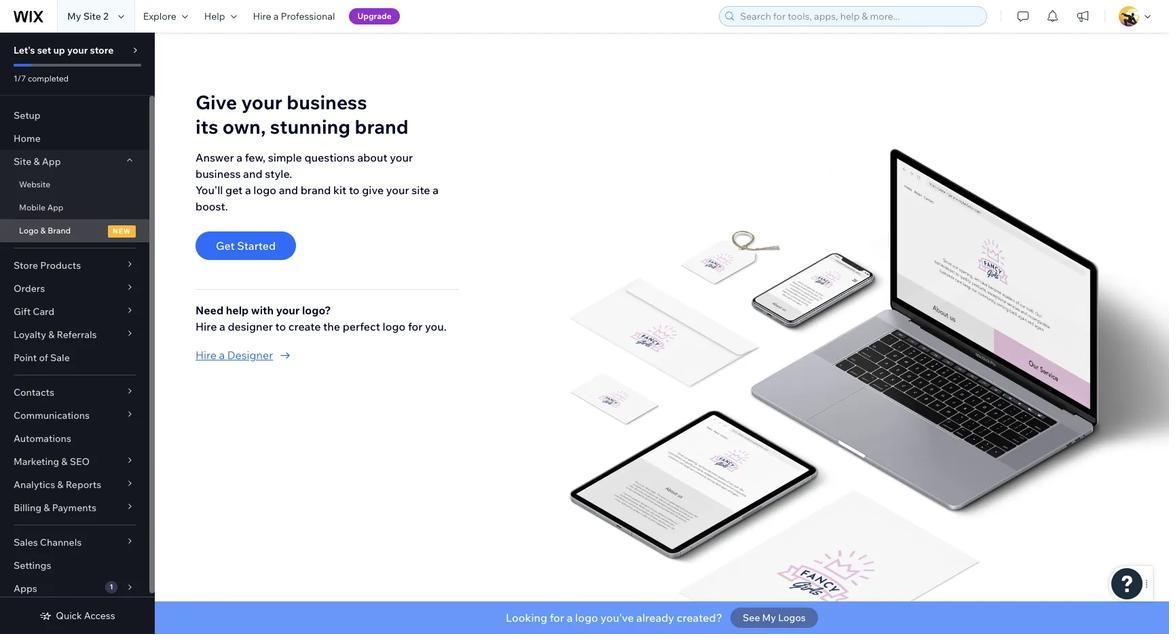 Task type: describe. For each thing, give the bounding box(es) containing it.
marketing & seo button
[[0, 450, 149, 474]]

website
[[19, 179, 50, 190]]

quick access
[[56, 610, 115, 622]]

your right about at the top of the page
[[390, 151, 413, 165]]

a inside need help with your logo? hire a designer to create the perfect logo for you.
[[219, 320, 225, 334]]

point of sale link
[[0, 346, 149, 370]]

& for logo
[[40, 226, 46, 236]]

channels
[[40, 537, 82, 549]]

hire a designer button
[[196, 347, 459, 364]]

logo inside answer a few, simple questions about your business and style. you'll get a logo and brand kit to give your site a boost.
[[254, 184, 277, 197]]

& for site
[[34, 156, 40, 168]]

business inside answer a few, simple questions about your business and style. you'll get a logo and brand kit to give your site a boost.
[[196, 167, 241, 181]]

sales channels button
[[0, 531, 149, 554]]

see my logos
[[743, 612, 806, 624]]

my inside "button"
[[763, 612, 777, 624]]

store
[[14, 260, 38, 272]]

designer
[[227, 349, 273, 362]]

business inside give your business its own, stunning brand
[[287, 91, 367, 114]]

brand inside answer a few, simple questions about your business and style. you'll get a logo and brand kit to give your site a boost.
[[301, 184, 331, 197]]

automations
[[14, 433, 71, 445]]

1 horizontal spatial and
[[279, 184, 298, 197]]

apps
[[14, 583, 37, 595]]

sales channels
[[14, 537, 82, 549]]

mobile
[[19, 202, 45, 213]]

point of sale
[[14, 352, 70, 364]]

billing
[[14, 502, 42, 514]]

hire a designer
[[196, 349, 273, 362]]

1 vertical spatial app
[[47, 202, 64, 213]]

about
[[358, 151, 388, 165]]

gift card button
[[0, 300, 149, 323]]

mobile app link
[[0, 196, 149, 219]]

analytics
[[14, 479, 55, 491]]

sale
[[50, 352, 70, 364]]

get started button
[[196, 232, 296, 260]]

loyalty & referrals
[[14, 329, 97, 341]]

for inside need help with your logo? hire a designer to create the perfect logo for you.
[[408, 320, 423, 334]]

upgrade button
[[349, 8, 400, 24]]

seo
[[70, 456, 90, 468]]

reports
[[66, 479, 101, 491]]

1 horizontal spatial for
[[550, 611, 565, 625]]

1
[[110, 583, 113, 592]]

logo
[[19, 226, 39, 236]]

1/7
[[14, 73, 26, 84]]

a inside button
[[219, 349, 225, 362]]

settings link
[[0, 554, 149, 577]]

sidebar element
[[0, 33, 155, 635]]

its
[[196, 115, 218, 139]]

home link
[[0, 127, 149, 150]]

gift card
[[14, 306, 54, 318]]

marketing
[[14, 456, 59, 468]]

my site 2
[[67, 10, 109, 22]]

site
[[412, 184, 430, 197]]

logo?
[[302, 304, 331, 318]]

brand
[[48, 226, 71, 236]]

your inside "sidebar" element
[[67, 44, 88, 56]]

point
[[14, 352, 37, 364]]

help
[[226, 304, 249, 318]]

hire a professional link
[[245, 0, 343, 33]]

settings
[[14, 560, 51, 572]]

hire inside need help with your logo? hire a designer to create the perfect logo for you.
[[196, 320, 217, 334]]

boost.
[[196, 200, 228, 214]]

orders button
[[0, 277, 149, 300]]

2 vertical spatial logo
[[576, 611, 599, 625]]

site & app
[[14, 156, 61, 168]]

referrals
[[57, 329, 97, 341]]

loyalty & referrals button
[[0, 323, 149, 346]]

you.
[[425, 320, 447, 334]]

logos
[[779, 612, 806, 624]]

see
[[743, 612, 761, 624]]

give
[[196, 91, 237, 114]]

hire for hire a professional
[[253, 10, 272, 22]]

quick access button
[[40, 610, 115, 622]]

a right get
[[245, 184, 251, 197]]

give your business its own, stunning brand
[[196, 91, 409, 139]]

get
[[226, 184, 243, 197]]

you've
[[601, 611, 634, 625]]

setup
[[14, 109, 41, 122]]

card
[[33, 306, 54, 318]]

automations link
[[0, 427, 149, 450]]

a right site
[[433, 184, 439, 197]]

analytics & reports button
[[0, 474, 149, 497]]

a right looking
[[567, 611, 573, 625]]

the
[[323, 320, 340, 334]]

products
[[40, 260, 81, 272]]

designer
[[228, 320, 273, 334]]

style.
[[265, 167, 292, 181]]

create
[[289, 320, 321, 334]]

2
[[103, 10, 109, 22]]

0 horizontal spatial and
[[243, 167, 263, 181]]

let's set up your store
[[14, 44, 114, 56]]

mobile app
[[19, 202, 64, 213]]

communications
[[14, 410, 90, 422]]



Task type: locate. For each thing, give the bounding box(es) containing it.
1 vertical spatial brand
[[301, 184, 331, 197]]

business up stunning
[[287, 91, 367, 114]]

0 horizontal spatial logo
[[254, 184, 277, 197]]

your
[[67, 44, 88, 56], [242, 91, 283, 114], [390, 151, 413, 165], [386, 184, 409, 197], [276, 304, 300, 318]]

0 vertical spatial logo
[[254, 184, 277, 197]]

store products button
[[0, 254, 149, 277]]

0 horizontal spatial my
[[67, 10, 81, 22]]

hire a professional
[[253, 10, 335, 22]]

& for billing
[[44, 502, 50, 514]]

site
[[83, 10, 101, 22], [14, 156, 31, 168]]

quick
[[56, 610, 82, 622]]

billing & payments
[[14, 502, 96, 514]]

1 horizontal spatial brand
[[355, 115, 409, 139]]

1 vertical spatial logo
[[383, 320, 406, 334]]

& for loyalty
[[48, 329, 55, 341]]

help
[[204, 10, 225, 22]]

0 vertical spatial app
[[42, 156, 61, 168]]

0 vertical spatial and
[[243, 167, 263, 181]]

1 vertical spatial site
[[14, 156, 31, 168]]

and down few,
[[243, 167, 263, 181]]

your inside give your business its own, stunning brand
[[242, 91, 283, 114]]

a left few,
[[237, 151, 243, 165]]

1 vertical spatial for
[[550, 611, 565, 625]]

1 vertical spatial hire
[[196, 320, 217, 334]]

your inside need help with your logo? hire a designer to create the perfect logo for you.
[[276, 304, 300, 318]]

payments
[[52, 502, 96, 514]]

store products
[[14, 260, 81, 272]]

hire right help 'button'
[[253, 10, 272, 22]]

2 vertical spatial hire
[[196, 349, 217, 362]]

get
[[216, 239, 235, 253]]

app inside popup button
[[42, 156, 61, 168]]

need help with your logo? hire a designer to create the perfect logo for you.
[[196, 304, 447, 334]]

& left reports in the left of the page
[[57, 479, 64, 491]]

0 vertical spatial for
[[408, 320, 423, 334]]

stunning
[[270, 115, 351, 139]]

1 horizontal spatial logo
[[383, 320, 406, 334]]

hire
[[253, 10, 272, 22], [196, 320, 217, 334], [196, 349, 217, 362]]

already
[[637, 611, 675, 625]]

give
[[362, 184, 384, 197]]

and down style.
[[279, 184, 298, 197]]

app up website
[[42, 156, 61, 168]]

need
[[196, 304, 224, 318]]

setup link
[[0, 104, 149, 127]]

0 horizontal spatial for
[[408, 320, 423, 334]]

brand up about at the top of the page
[[355, 115, 409, 139]]

1 vertical spatial my
[[763, 612, 777, 624]]

to left create
[[276, 320, 286, 334]]

& right logo
[[40, 226, 46, 236]]

site left "2" at the top
[[83, 10, 101, 22]]

analytics & reports
[[14, 479, 101, 491]]

0 horizontal spatial to
[[276, 320, 286, 334]]

perfect
[[343, 320, 380, 334]]

site down home
[[14, 156, 31, 168]]

of
[[39, 352, 48, 364]]

a left professional
[[274, 10, 279, 22]]

questions
[[305, 151, 355, 165]]

a down "need"
[[219, 320, 225, 334]]

simple
[[268, 151, 302, 165]]

&
[[34, 156, 40, 168], [40, 226, 46, 236], [48, 329, 55, 341], [61, 456, 68, 468], [57, 479, 64, 491], [44, 502, 50, 514]]

to right kit
[[349, 184, 360, 197]]

few,
[[245, 151, 266, 165]]

loyalty
[[14, 329, 46, 341]]

my
[[67, 10, 81, 22], [763, 612, 777, 624]]

& inside "popup button"
[[61, 456, 68, 468]]

own,
[[223, 115, 266, 139]]

1 vertical spatial and
[[279, 184, 298, 197]]

0 vertical spatial my
[[67, 10, 81, 22]]

& for marketing
[[61, 456, 68, 468]]

logo
[[254, 184, 277, 197], [383, 320, 406, 334], [576, 611, 599, 625]]

& right loyalty on the left bottom of the page
[[48, 329, 55, 341]]

0 vertical spatial brand
[[355, 115, 409, 139]]

1 vertical spatial to
[[276, 320, 286, 334]]

contacts
[[14, 387, 54, 399]]

your left site
[[386, 184, 409, 197]]

looking for a logo you've already created?
[[506, 611, 723, 625]]

to inside answer a few, simple questions about your business and style. you'll get a logo and brand kit to give your site a boost.
[[349, 184, 360, 197]]

0 vertical spatial hire
[[253, 10, 272, 22]]

hire inside button
[[196, 349, 217, 362]]

contacts button
[[0, 381, 149, 404]]

& right billing
[[44, 502, 50, 514]]

1 horizontal spatial my
[[763, 612, 777, 624]]

kit
[[334, 184, 347, 197]]

my right see
[[763, 612, 777, 624]]

completed
[[28, 73, 69, 84]]

2 horizontal spatial logo
[[576, 611, 599, 625]]

gift
[[14, 306, 31, 318]]

Search for tools, apps, help & more... field
[[736, 7, 983, 26]]

1 horizontal spatial site
[[83, 10, 101, 22]]

hire for hire a designer
[[196, 349, 217, 362]]

with
[[251, 304, 274, 318]]

billing & payments button
[[0, 497, 149, 520]]

& up website
[[34, 156, 40, 168]]

for right looking
[[550, 611, 565, 625]]

site inside popup button
[[14, 156, 31, 168]]

to inside need help with your logo? hire a designer to create the perfect logo for you.
[[276, 320, 286, 334]]

hire down "need"
[[196, 320, 217, 334]]

logo inside need help with your logo? hire a designer to create the perfect logo for you.
[[383, 320, 406, 334]]

& left the seo
[[61, 456, 68, 468]]

access
[[84, 610, 115, 622]]

logo right perfect
[[383, 320, 406, 334]]

your up own,
[[242, 91, 283, 114]]

store
[[90, 44, 114, 56]]

up
[[53, 44, 65, 56]]

0 vertical spatial to
[[349, 184, 360, 197]]

explore
[[143, 10, 176, 22]]

hire left designer
[[196, 349, 217, 362]]

created?
[[677, 611, 723, 625]]

& inside dropdown button
[[44, 502, 50, 514]]

help button
[[196, 0, 245, 33]]

you'll
[[196, 184, 223, 197]]

professional
[[281, 10, 335, 22]]

site & app button
[[0, 150, 149, 173]]

answer a few, simple questions about your business and style. you'll get a logo and brand kit to give your site a boost.
[[196, 151, 439, 214]]

your up create
[[276, 304, 300, 318]]

my left "2" at the top
[[67, 10, 81, 22]]

set
[[37, 44, 51, 56]]

0 horizontal spatial business
[[196, 167, 241, 181]]

answer
[[196, 151, 234, 165]]

logo down style.
[[254, 184, 277, 197]]

business down answer in the left of the page
[[196, 167, 241, 181]]

upgrade
[[358, 11, 392, 21]]

your right up on the top left of the page
[[67, 44, 88, 56]]

orders
[[14, 283, 45, 295]]

logo & brand
[[19, 226, 71, 236]]

0 horizontal spatial brand
[[301, 184, 331, 197]]

app right mobile
[[47, 202, 64, 213]]

started
[[237, 239, 276, 253]]

1 horizontal spatial to
[[349, 184, 360, 197]]

brand inside give your business its own, stunning brand
[[355, 115, 409, 139]]

0 vertical spatial site
[[83, 10, 101, 22]]

0 horizontal spatial site
[[14, 156, 31, 168]]

home
[[14, 132, 41, 145]]

logo left you've
[[576, 611, 599, 625]]

for left you.
[[408, 320, 423, 334]]

1 horizontal spatial business
[[287, 91, 367, 114]]

a left designer
[[219, 349, 225, 362]]

1/7 completed
[[14, 73, 69, 84]]

website link
[[0, 173, 149, 196]]

sales
[[14, 537, 38, 549]]

communications button
[[0, 404, 149, 427]]

brand
[[355, 115, 409, 139], [301, 184, 331, 197]]

brand left kit
[[301, 184, 331, 197]]

& for analytics
[[57, 479, 64, 491]]

marketing & seo
[[14, 456, 90, 468]]

0 vertical spatial business
[[287, 91, 367, 114]]

1 vertical spatial business
[[196, 167, 241, 181]]



Task type: vqa. For each thing, say whether or not it's contained in the screenshot.
Business to the left
yes



